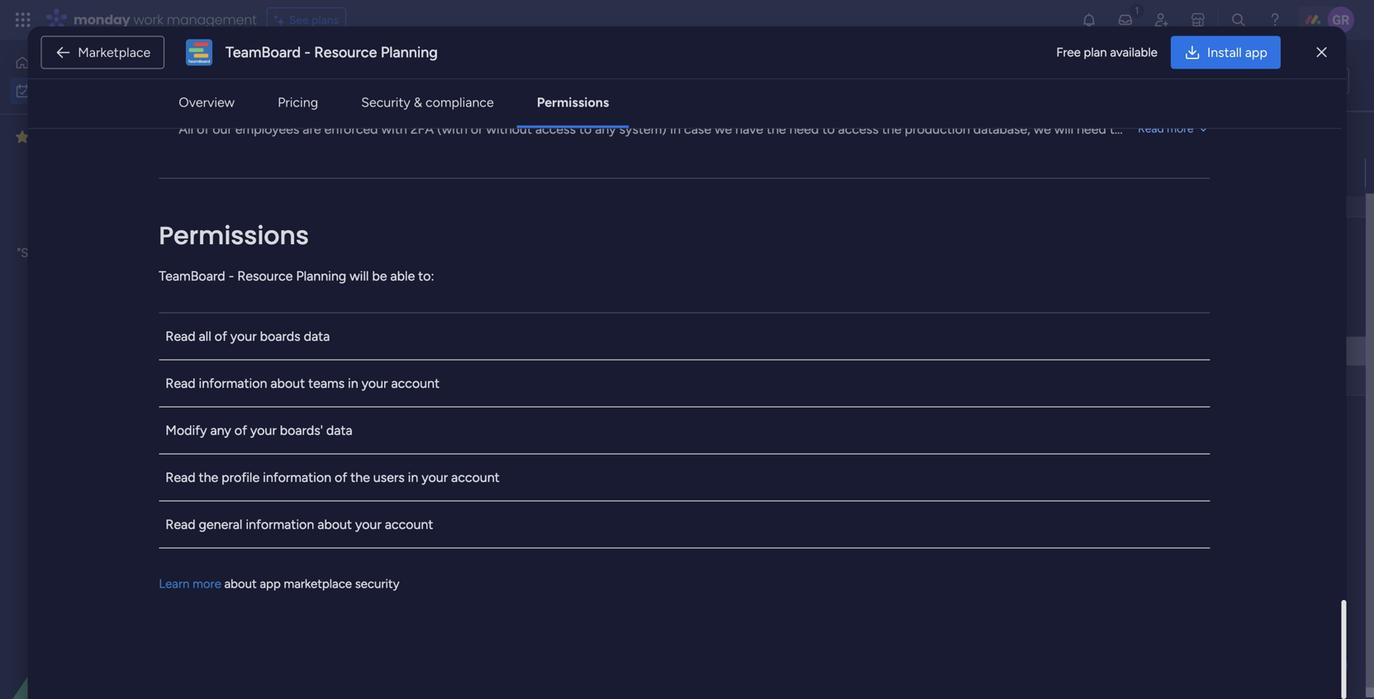 Task type: describe. For each thing, give the bounding box(es) containing it.
provide
[[522, 139, 567, 155]]

1 vertical spatial be
[[372, 268, 387, 284]]

(with
[[437, 121, 468, 137]]

0 horizontal spatial with
[[267, 139, 293, 155]]

item inside button
[[277, 137, 300, 151]]

/ down read the profile information of the users in your account
[[319, 489, 326, 510]]

v2 star 2 image
[[16, 127, 29, 147]]

- for teamboard - resource planning
[[304, 43, 311, 61]]

planning for teamboard - resource planning
[[381, 43, 438, 61]]

new
[[250, 137, 274, 151]]

1 vertical spatial about
[[317, 517, 352, 533]]

your up date
[[355, 517, 382, 533]]

that
[[125, 246, 147, 261]]

add
[[279, 374, 301, 388]]

"star"
[[17, 246, 48, 261]]

1 vertical spatial account
[[451, 470, 500, 486]]

2 to- from the top
[[710, 347, 726, 360]]

2 board from the top
[[898, 311, 928, 325]]

2fa
[[410, 121, 434, 137]]

today
[[278, 251, 324, 272]]

2 need from the left
[[1077, 121, 1107, 137]]

monday marketplace image
[[1190, 12, 1207, 28]]

overview button
[[166, 86, 248, 119]]

&
[[414, 95, 422, 110]]

read for read more
[[1138, 121, 1164, 135]]

items inside without a date / 0 items
[[415, 553, 443, 567]]

jan 23
[[1141, 167, 1172, 180]]

authentication
[[410, 96, 496, 112]]

2 date from the top
[[1145, 311, 1169, 325]]

project management link for project
[[836, 338, 989, 366]]

hide
[[500, 137, 524, 151]]

0 vertical spatial production
[[905, 121, 970, 137]]

more for read
[[1167, 121, 1194, 135]]

read all of your boards data
[[166, 329, 330, 344]]

+ add item
[[269, 374, 327, 388]]

customer
[[813, 96, 870, 112]]

in right 'teams'
[[348, 376, 358, 392]]

marketplace
[[78, 45, 151, 60]]

app inside 'button'
[[1245, 45, 1268, 60]]

boards inside the no favorite boards yet "star" any board so that you can easily access it later
[[109, 227, 148, 242]]

2 horizontal spatial *
[[773, 139, 779, 155]]

whitelist
[[379, 139, 431, 155]]

next
[[278, 430, 311, 451]]

later / 0 items
[[278, 489, 369, 510]]

does the develop enforce multi-factor authentication on employees access to systems which may process customer data?
[[180, 96, 906, 112]]

1 vertical spatial will
[[753, 158, 772, 173]]

1 horizontal spatial *
[[369, 139, 375, 155]]

access inside the no favorite boards yet "star" any board so that you can easily access it later
[[84, 264, 122, 279]]

mar 8
[[1143, 345, 1170, 358]]

1 horizontal spatial debugging
[[868, 139, 932, 155]]

project for project
[[839, 346, 876, 360]]

so
[[109, 246, 122, 261]]

read the profile information of the users in your account
[[166, 470, 500, 486]]

item inside 'overdue / 1 item'
[[365, 137, 388, 151]]

later
[[278, 489, 315, 510]]

to
[[1295, 74, 1308, 88]]

marketplace
[[284, 577, 352, 592]]

/ right this
[[354, 311, 362, 332]]

able
[[390, 268, 415, 284]]

project management for task 1
[[839, 168, 947, 182]]

develop
[[236, 96, 283, 112]]

favorites button
[[12, 123, 161, 151]]

1 vertical spatial permissions
[[159, 218, 309, 253]]

in right 'users'
[[408, 470, 418, 486]]

in
[[670, 121, 681, 137]]

1 vertical spatial 1
[[293, 167, 298, 181]]

resource for teamboard - resource planning
[[314, 43, 377, 61]]

your right all
[[230, 329, 257, 344]]

2 to-do from the top
[[710, 347, 739, 360]]

the left the ticket,
[[572, 158, 591, 173]]

to up v2 overdue deadline image
[[1110, 121, 1122, 137]]

which
[[697, 96, 732, 112]]

a left date
[[340, 549, 350, 570]]

1 horizontal spatial done
[[527, 137, 553, 151]]

the down data?
[[882, 121, 902, 137]]

0 horizontal spatial debugging
[[657, 158, 721, 173]]

1 board from the top
[[898, 132, 928, 146]]

any inside the all of our employees are enforced with 2fa (with or without access to any system) in case we have the need to access the production database, we will need to create a ticket with approval to: * whitelist the developer, provide access to the production network * provide a new debugging user in the database to access the data * after the task is done or after a timerange mentioned in the ticket, the debugging user will be automatically deleted
[[595, 121, 616, 137]]

0 vertical spatial or
[[471, 121, 483, 137]]

a down our
[[220, 139, 227, 155]]

to down permissions button
[[579, 121, 592, 137]]

this
[[278, 311, 308, 332]]

1 inside 'overdue / 1 item'
[[357, 137, 362, 151]]

your right 'teams'
[[362, 376, 388, 392]]

/ right today at the left
[[328, 251, 336, 272]]

data for boards'
[[326, 423, 353, 439]]

home
[[36, 56, 68, 70]]

done inside the all of our employees are enforced with 2fa (with or without access to any system) in case we have the need to access the production database, we will need to create a ticket with approval to: * whitelist the developer, provide access to the production network * provide a new debugging user in the database to access the data * after the task is done or after a timerange mentioned in the ticket, the debugging user will be automatically deleted
[[337, 158, 367, 173]]

security
[[361, 95, 411, 110]]

factor
[[371, 96, 407, 112]]

1 date from the top
[[1145, 132, 1169, 146]]

0 vertical spatial information
[[199, 376, 267, 392]]

marketplace button
[[41, 36, 165, 69]]

project for task 1
[[839, 168, 876, 182]]

dapulse x slim image
[[1317, 43, 1327, 62]]

1 people from the top
[[1032, 132, 1067, 146]]

security
[[355, 577, 400, 592]]

2 people from the top
[[1032, 311, 1067, 325]]

update feed image
[[1117, 12, 1134, 28]]

read for read the profile information of the users in your account
[[166, 470, 196, 486]]

2 do from the top
[[726, 347, 739, 360]]

permissions button
[[524, 86, 622, 119]]

data inside the all of our employees are enforced with 2fa (with or without access to any system) in case we have the need to access the production database, we will need to create a ticket with approval to: * whitelist the developer, provide access to the production network * provide a new debugging user in the database to access the data * after the task is done or after a timerange mentioned in the ticket, the debugging user will be automatically deleted
[[202, 158, 228, 173]]

approval
[[296, 139, 346, 155]]

general
[[199, 517, 242, 533]]

in down provide
[[558, 158, 568, 173]]

1 group from the top
[[736, 132, 768, 146]]

1 vertical spatial boards
[[260, 329, 300, 344]]

my work
[[244, 62, 355, 99]]

on
[[499, 96, 514, 112]]

mentioned
[[491, 158, 555, 173]]

users
[[373, 470, 405, 486]]

see plans button
[[267, 7, 346, 32]]

hide done items
[[500, 137, 585, 151]]

task 1
[[268, 167, 298, 181]]

the left profile
[[199, 470, 218, 486]]

learn more link
[[159, 577, 221, 592]]

task
[[268, 167, 290, 181]]

deleted
[[876, 158, 921, 173]]

next week /
[[278, 430, 369, 451]]

about for app
[[224, 577, 257, 592]]

23
[[1160, 167, 1172, 180]]

notifications image
[[1081, 12, 1097, 28]]

mar
[[1143, 345, 1161, 358]]

ticket,
[[595, 158, 631, 173]]

your right 'users'
[[422, 470, 448, 486]]

1 vertical spatial app
[[260, 577, 281, 592]]

1 horizontal spatial item
[[304, 374, 327, 388]]

have
[[735, 121, 763, 137]]

modify
[[166, 423, 207, 439]]

free
[[1056, 45, 1081, 60]]

be inside the all of our employees are enforced with 2fa (with or without access to any system) in case we have the need to access the production database, we will need to create a ticket with approval to: * whitelist the developer, provide access to the production network * provide a new debugging user in the database to access the data * after the task is done or after a timerange mentioned in the ticket, the debugging user will be automatically deleted
[[775, 158, 790, 173]]

access up new
[[838, 121, 879, 137]]

/ right date
[[393, 549, 401, 570]]

new item button
[[243, 131, 306, 157]]

resource for teamboard - resource planning will be able to:
[[237, 268, 293, 284]]

project management link for task 1
[[836, 159, 989, 187]]

1 horizontal spatial with
[[381, 121, 407, 137]]

no
[[41, 227, 58, 242]]

2 we from the left
[[1034, 121, 1051, 137]]

database,
[[973, 121, 1031, 137]]

database
[[1000, 139, 1054, 155]]

1 horizontal spatial any
[[210, 423, 231, 439]]

create
[[179, 139, 217, 155]]

planning for teamboard - resource planning will be able to:
[[296, 268, 346, 284]]

1 do from the top
[[726, 168, 739, 181]]

greg robinson image
[[1328, 7, 1354, 33]]

the down create
[[179, 158, 198, 173]]

read more
[[1138, 121, 1194, 135]]

project management for project
[[839, 346, 947, 360]]

to up system)
[[629, 96, 641, 112]]

home link
[[10, 50, 201, 76]]

read more link
[[1138, 120, 1210, 137]]

work
[[134, 10, 163, 29]]

see plans
[[289, 13, 339, 27]]

enforce
[[287, 96, 333, 112]]

date
[[354, 549, 389, 570]]

a right the "after"
[[417, 158, 424, 173]]

after
[[241, 158, 271, 173]]

invite members image
[[1154, 12, 1170, 28]]

1 vertical spatial production
[[653, 139, 718, 155]]

favorites
[[36, 129, 91, 145]]

this week /
[[278, 311, 366, 332]]

read general information about your account
[[166, 517, 433, 533]]

permissions inside button
[[537, 95, 609, 110]]

easily
[[50, 264, 81, 279]]

lottie animation element
[[0, 533, 211, 700]]

security & compliance button
[[348, 86, 507, 119]]

lottie animation image
[[0, 533, 211, 700]]

0 horizontal spatial will
[[350, 268, 369, 284]]

1 horizontal spatial employees
[[518, 96, 582, 112]]

v2 overdue deadline image
[[1105, 165, 1118, 181]]

system)
[[619, 121, 667, 137]]

today /
[[278, 251, 340, 272]]

to up the ticket,
[[614, 139, 627, 155]]

the down system)
[[630, 139, 649, 155]]

management for project
[[879, 346, 947, 360]]

learn more about app marketplace security
[[159, 577, 400, 592]]

0 horizontal spatial or
[[371, 158, 383, 173]]

0 inside later / 0 items
[[330, 494, 338, 508]]



Task type: locate. For each thing, give the bounding box(es) containing it.
a up automatically
[[830, 139, 837, 155]]

people
[[1032, 132, 1067, 146], [1032, 311, 1067, 325]]

work
[[288, 62, 355, 99]]

1 horizontal spatial we
[[1034, 121, 1051, 137]]

item up the "after"
[[365, 137, 388, 151]]

1 horizontal spatial permissions
[[537, 95, 609, 110]]

Filter dashboard by text search field
[[313, 131, 463, 157]]

user down network
[[724, 158, 750, 173]]

2 management from the top
[[879, 346, 947, 360]]

/ down multi-
[[346, 132, 353, 153]]

more
[[1167, 121, 1194, 135], [193, 577, 221, 592]]

provide
[[782, 139, 827, 155]]

or left the "after"
[[371, 158, 383, 173]]

data right boards'
[[326, 423, 353, 439]]

1 right approval
[[357, 137, 362, 151]]

be
[[775, 158, 790, 173], [372, 268, 387, 284]]

1 horizontal spatial will
[[753, 158, 772, 173]]

to-do
[[710, 168, 739, 181], [710, 347, 739, 360]]

2 horizontal spatial will
[[1054, 121, 1074, 137]]

the down database,
[[978, 139, 997, 155]]

0 horizontal spatial -
[[229, 268, 234, 284]]

the down the customize
[[634, 158, 654, 173]]

/ up read the profile information of the users in your account
[[357, 430, 365, 451]]

2 horizontal spatial any
[[595, 121, 616, 137]]

2 horizontal spatial items
[[556, 137, 585, 151]]

- up read all of your boards data
[[229, 268, 234, 284]]

plan
[[1084, 45, 1107, 60]]

project management link
[[836, 159, 989, 187], [836, 338, 989, 366]]

more for learn
[[193, 577, 221, 592]]

all
[[179, 121, 194, 137]]

0 vertical spatial people
[[1032, 132, 1067, 146]]

0 right date
[[404, 553, 412, 567]]

with up task
[[267, 139, 293, 155]]

permissions down after
[[159, 218, 309, 253]]

done right is
[[337, 158, 367, 173]]

- for teamboard - resource planning will be able to:
[[229, 268, 234, 284]]

0 horizontal spatial 0
[[330, 494, 338, 508]]

in down database,
[[964, 139, 974, 155]]

0 vertical spatial user
[[935, 139, 961, 155]]

2 project management from the top
[[839, 346, 947, 360]]

done up mentioned
[[527, 137, 553, 151]]

1 vertical spatial board
[[898, 311, 928, 325]]

board
[[898, 132, 928, 146], [898, 311, 928, 325]]

need
[[789, 121, 819, 137], [1077, 121, 1107, 137]]

any inside the no favorite boards yet "star" any board so that you can easily access it later
[[51, 246, 70, 261]]

1 vertical spatial data
[[304, 329, 330, 344]]

new item
[[250, 137, 300, 151]]

to down customer
[[822, 121, 835, 137]]

may
[[735, 96, 760, 112]]

home option
[[10, 50, 201, 76]]

permissions up hide done items
[[537, 95, 609, 110]]

0
[[330, 494, 338, 508], [404, 553, 412, 567]]

0 horizontal spatial need
[[789, 121, 819, 137]]

monday work management
[[74, 10, 257, 29]]

items down permissions button
[[556, 137, 585, 151]]

1 vertical spatial teamboard
[[159, 268, 225, 284]]

1 need from the left
[[789, 121, 819, 137]]

0 horizontal spatial any
[[51, 246, 70, 261]]

2 vertical spatial any
[[210, 423, 231, 439]]

1 to- from the top
[[710, 168, 726, 181]]

1 horizontal spatial more
[[1167, 121, 1194, 135]]

about right learn more link
[[224, 577, 257, 592]]

to do list
[[1295, 74, 1342, 88]]

1 vertical spatial group
[[736, 311, 768, 325]]

0 horizontal spatial app
[[260, 577, 281, 592]]

application logo image
[[186, 39, 212, 66]]

more up 23
[[1167, 121, 1194, 135]]

1 vertical spatial to-
[[710, 347, 726, 360]]

your left next
[[250, 423, 277, 439]]

read for read information about teams in your account
[[166, 376, 196, 392]]

information down the later
[[246, 517, 314, 533]]

0 horizontal spatial done
[[337, 158, 367, 173]]

jan
[[1141, 167, 1158, 180]]

learn
[[159, 577, 190, 592]]

1 vertical spatial information
[[263, 470, 331, 486]]

item right new
[[277, 137, 300, 151]]

management for task 1
[[879, 168, 947, 182]]

items inside later / 0 items
[[340, 494, 369, 508]]

security & compliance
[[361, 95, 494, 110]]

0 vertical spatial items
[[556, 137, 585, 151]]

2 group from the top
[[736, 311, 768, 325]]

+
[[269, 374, 277, 388]]

search everything image
[[1230, 12, 1247, 28]]

0 vertical spatial do
[[726, 168, 739, 181]]

1 vertical spatial management
[[879, 346, 947, 360]]

information up the later
[[263, 470, 331, 486]]

* down enforced
[[369, 139, 375, 155]]

1 horizontal spatial production
[[905, 121, 970, 137]]

employees
[[518, 96, 582, 112], [235, 121, 299, 137]]

user left database
[[935, 139, 961, 155]]

read up modify
[[166, 376, 196, 392]]

to-
[[710, 168, 726, 181], [710, 347, 726, 360]]

with up whitelist
[[381, 121, 407, 137]]

my
[[244, 62, 282, 99]]

enforced
[[324, 121, 378, 137]]

project management
[[839, 168, 947, 182], [839, 346, 947, 360]]

resource up work
[[314, 43, 377, 61]]

group
[[736, 132, 768, 146], [736, 311, 768, 325]]

the down new item button
[[274, 158, 294, 173]]

all of our employees are enforced with 2fa (with or without access to any system) in case we have the need to access the production database, we will need to create a ticket with approval to: * whitelist the developer, provide access to the production network * provide a new debugging user in the database to access the data * after the task is done or after a timerange mentioned in the ticket, the debugging user will be automatically deleted
[[179, 121, 1122, 173]]

1 vertical spatial user
[[724, 158, 750, 173]]

0 horizontal spatial resource
[[237, 268, 293, 284]]

* left after
[[231, 158, 237, 173]]

1 right task
[[293, 167, 298, 181]]

we up database
[[1034, 121, 1051, 137]]

2 vertical spatial information
[[246, 517, 314, 533]]

0 horizontal spatial we
[[715, 121, 732, 137]]

0 vertical spatial permissions
[[537, 95, 609, 110]]

will up database
[[1054, 121, 1074, 137]]

1 vertical spatial to:
[[418, 268, 434, 284]]

0 horizontal spatial be
[[372, 268, 387, 284]]

0 horizontal spatial about
[[224, 577, 257, 592]]

1 to-do from the top
[[710, 168, 739, 181]]

multi-
[[336, 96, 371, 112]]

2 vertical spatial about
[[224, 577, 257, 592]]

systems
[[645, 96, 694, 112]]

1 horizontal spatial planning
[[381, 43, 438, 61]]

any right modify
[[210, 423, 231, 439]]

week for this
[[311, 311, 350, 332]]

0 vertical spatial any
[[595, 121, 616, 137]]

the up our
[[213, 96, 233, 112]]

1 vertical spatial planning
[[296, 268, 346, 284]]

planning
[[381, 43, 438, 61], [296, 268, 346, 284]]

app right install
[[1245, 45, 1268, 60]]

can
[[174, 246, 194, 261]]

1 horizontal spatial be
[[775, 158, 790, 173]]

0 vertical spatial to-
[[710, 168, 726, 181]]

install app
[[1207, 45, 1268, 60]]

1 vertical spatial project management link
[[836, 338, 989, 366]]

read for read all of your boards data
[[166, 329, 196, 344]]

yet
[[151, 227, 169, 242]]

0 horizontal spatial item
[[277, 137, 300, 151]]

1 vertical spatial any
[[51, 246, 70, 261]]

information left +
[[199, 376, 267, 392]]

debugging down case
[[657, 158, 721, 173]]

any up the ticket,
[[595, 121, 616, 137]]

0 horizontal spatial *
[[231, 158, 237, 173]]

without
[[486, 121, 532, 137]]

without
[[278, 549, 336, 570]]

of inside the all of our employees are enforced with 2fa (with or without access to any system) in case we have the need to access the production database, we will need to create a ticket with approval to: * whitelist the developer, provide access to the production network * provide a new debugging user in the database to access the data * after the task is done or after a timerange mentioned in the ticket, the debugging user will be automatically deleted
[[197, 121, 209, 137]]

to: down enforced
[[350, 139, 366, 155]]

date up the 'mar 8'
[[1145, 311, 1169, 325]]

1 management from the top
[[879, 168, 947, 182]]

to: inside the all of our employees are enforced with 2fa (with or without access to any system) in case we have the need to access the production database, we will need to create a ticket with approval to: * whitelist the developer, provide access to the production network * provide a new debugging user in the database to access the data * after the task is done or after a timerange mentioned in the ticket, the debugging user will be automatically deleted
[[350, 139, 366, 155]]

1 vertical spatial more
[[193, 577, 221, 592]]

week up read the profile information of the users in your account
[[314, 430, 353, 451]]

teamboard down can at left
[[159, 268, 225, 284]]

1 image
[[1130, 1, 1145, 19]]

0 vertical spatial date
[[1145, 132, 1169, 146]]

user
[[935, 139, 961, 155], [724, 158, 750, 173]]

0 vertical spatial boards
[[109, 227, 148, 242]]

0 vertical spatial to:
[[350, 139, 366, 155]]

data down create
[[202, 158, 228, 173]]

1 horizontal spatial or
[[471, 121, 483, 137]]

2 project management link from the top
[[836, 338, 989, 366]]

be down 'provide'
[[775, 158, 790, 173]]

0 vertical spatial to-do
[[710, 168, 739, 181]]

1 horizontal spatial user
[[935, 139, 961, 155]]

0 horizontal spatial planning
[[296, 268, 346, 284]]

debugging up 'deleted'
[[868, 139, 932, 155]]

1 horizontal spatial items
[[415, 553, 443, 567]]

to: right able on the left top of page
[[418, 268, 434, 284]]

the left 'users'
[[350, 470, 370, 486]]

0 down read the profile information of the users in your account
[[330, 494, 338, 508]]

to:
[[350, 139, 366, 155], [418, 268, 434, 284]]

to right database
[[1058, 139, 1070, 155]]

read down modify
[[166, 470, 196, 486]]

resource up this
[[237, 268, 293, 284]]

about for teams
[[271, 376, 305, 392]]

teamboard for teamboard - resource planning will be able to:
[[159, 268, 225, 284]]

available
[[1110, 45, 1158, 60]]

project
[[839, 168, 876, 182], [268, 345, 305, 359], [839, 346, 876, 360]]

1 vertical spatial done
[[337, 158, 367, 173]]

0 horizontal spatial employees
[[235, 121, 299, 137]]

after
[[386, 158, 414, 173]]

later
[[136, 264, 161, 279]]

boards up +
[[260, 329, 300, 344]]

0 vertical spatial more
[[1167, 121, 1194, 135]]

need up v2 overdue deadline image
[[1077, 121, 1107, 137]]

0 vertical spatial teamboard
[[225, 43, 301, 61]]

developer,
[[457, 139, 519, 155]]

to
[[629, 96, 641, 112], [579, 121, 592, 137], [822, 121, 835, 137], [1110, 121, 1122, 137], [614, 139, 627, 155], [1058, 139, 1070, 155]]

monday
[[74, 10, 130, 29]]

more right learn in the bottom left of the page
[[193, 577, 221, 592]]

1 horizontal spatial app
[[1245, 45, 1268, 60]]

1 project management from the top
[[839, 168, 947, 182]]

teamboard for teamboard - resource planning
[[225, 43, 301, 61]]

your
[[230, 329, 257, 344], [362, 376, 388, 392], [250, 423, 277, 439], [422, 470, 448, 486], [355, 517, 382, 533]]

pricing
[[278, 95, 318, 110]]

items right date
[[415, 553, 443, 567]]

access up v2 overdue deadline image
[[1074, 139, 1114, 155]]

read for read general information about your account
[[166, 517, 196, 533]]

will left able on the left top of page
[[350, 268, 369, 284]]

planning up &
[[381, 43, 438, 61]]

data for boards
[[304, 329, 330, 344]]

0 horizontal spatial user
[[724, 158, 750, 173]]

0 inside without a date / 0 items
[[404, 553, 412, 567]]

boards'
[[280, 423, 323, 439]]

1 vertical spatial project management
[[839, 346, 947, 360]]

read up jan
[[1138, 121, 1164, 135]]

production down in
[[653, 139, 718, 155]]

0 vertical spatial debugging
[[868, 139, 932, 155]]

timerange
[[427, 158, 488, 173]]

0 vertical spatial data
[[202, 158, 228, 173]]

the down process
[[767, 121, 786, 137]]

employees inside the all of our employees are enforced with 2fa (with or without access to any system) in case we have the need to access the production database, we will need to create a ticket with approval to: * whitelist the developer, provide access to the production network * provide a new debugging user in the database to access the data * after the task is done or after a timerange mentioned in the ticket, the debugging user will be automatically deleted
[[235, 121, 299, 137]]

0 vertical spatial 0
[[330, 494, 338, 508]]

pricing button
[[265, 86, 331, 119]]

teamboard - resource planning will be able to:
[[159, 268, 434, 284]]

0 horizontal spatial production
[[653, 139, 718, 155]]

1 we from the left
[[715, 121, 732, 137]]

1 horizontal spatial 1
[[357, 137, 362, 151]]

0 vertical spatial project management
[[839, 168, 947, 182]]

the down (with
[[434, 139, 454, 155]]

read left general
[[166, 517, 196, 533]]

0 vertical spatial board
[[898, 132, 928, 146]]

access up system)
[[585, 96, 626, 112]]

1 horizontal spatial 0
[[404, 553, 412, 567]]

1 horizontal spatial need
[[1077, 121, 1107, 137]]

free plan available
[[1056, 45, 1158, 60]]

0 horizontal spatial permissions
[[159, 218, 309, 253]]

1 vertical spatial people
[[1032, 311, 1067, 325]]

about left 'teams'
[[271, 376, 305, 392]]

1 horizontal spatial about
[[271, 376, 305, 392]]

None search field
[[313, 131, 463, 157]]

overdue
[[278, 132, 342, 153]]

modify any of your boards' data
[[166, 423, 353, 439]]

teams
[[308, 376, 345, 392]]

1 vertical spatial do
[[726, 347, 739, 360]]

overview
[[179, 95, 235, 110]]

0 vertical spatial about
[[271, 376, 305, 392]]

board
[[73, 246, 106, 261]]

0 vertical spatial be
[[775, 158, 790, 173]]

to do list button
[[1265, 68, 1349, 94]]

we
[[715, 121, 732, 137], [1034, 121, 1051, 137]]

access down so
[[84, 264, 122, 279]]

task
[[297, 158, 322, 173]]

new
[[840, 139, 865, 155]]

production
[[905, 121, 970, 137], [653, 139, 718, 155]]

data up 'teams'
[[304, 329, 330, 344]]

install app button
[[1171, 36, 1281, 69]]

help image
[[1267, 12, 1283, 28]]

select product image
[[15, 12, 31, 28]]

* left 'provide'
[[773, 139, 779, 155]]

it
[[125, 264, 133, 279]]

ticket
[[230, 139, 263, 155]]

of
[[197, 121, 209, 137], [215, 329, 227, 344], [235, 423, 247, 439], [335, 470, 347, 486]]

0 vertical spatial with
[[381, 121, 407, 137]]

2 vertical spatial will
[[350, 268, 369, 284]]

will down network
[[753, 158, 772, 173]]

do
[[1311, 74, 1324, 88]]

boards
[[109, 227, 148, 242], [260, 329, 300, 344]]

customize
[[618, 137, 674, 151]]

0 vertical spatial account
[[391, 376, 440, 392]]

1 vertical spatial with
[[267, 139, 293, 155]]

0 horizontal spatial more
[[193, 577, 221, 592]]

access up provide
[[535, 121, 576, 137]]

1 horizontal spatial boards
[[260, 329, 300, 344]]

read left all
[[166, 329, 196, 344]]

or up developer,
[[471, 121, 483, 137]]

app down without
[[260, 577, 281, 592]]

2 vertical spatial account
[[385, 517, 433, 533]]

0 vertical spatial group
[[736, 132, 768, 146]]

case
[[684, 121, 711, 137]]

2 horizontal spatial item
[[365, 137, 388, 151]]

any up easily
[[51, 246, 70, 261]]

access up the ticket,
[[570, 139, 611, 155]]

plans
[[312, 13, 339, 27]]

0 vertical spatial resource
[[314, 43, 377, 61]]

week right this
[[311, 311, 350, 332]]

date up jan 23
[[1145, 132, 1169, 146]]

week for next
[[314, 430, 353, 451]]

1 vertical spatial items
[[340, 494, 369, 508]]

0 vertical spatial project management link
[[836, 159, 989, 187]]

list
[[1327, 74, 1342, 88]]

need up 'provide'
[[789, 121, 819, 137]]

2 vertical spatial data
[[326, 423, 353, 439]]

1 project management link from the top
[[836, 159, 989, 187]]



Task type: vqa. For each thing, say whether or not it's contained in the screenshot.
2nd tab from the right
no



